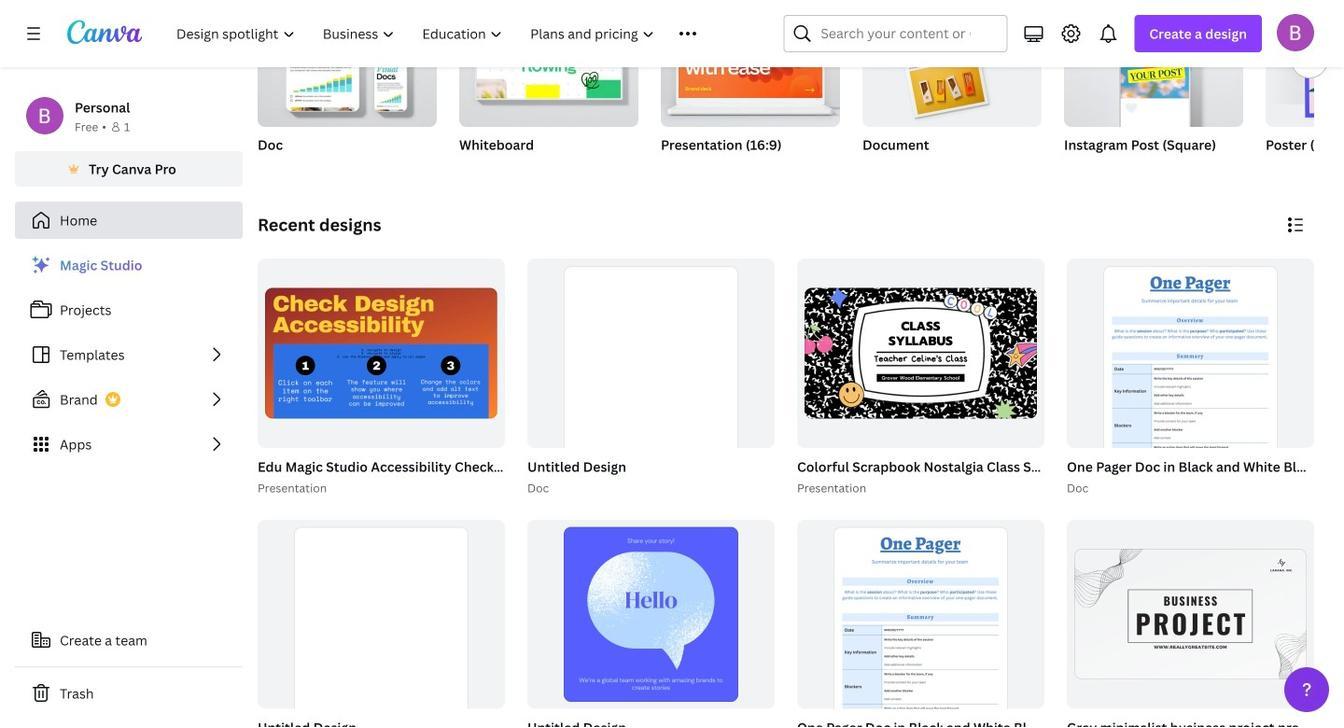 Task type: describe. For each thing, give the bounding box(es) containing it.
bob builder image
[[1277, 14, 1314, 51]]



Task type: locate. For each thing, give the bounding box(es) containing it.
Search search field
[[821, 16, 970, 51]]

list
[[15, 246, 243, 463]]

top level navigation element
[[164, 15, 739, 52], [164, 15, 739, 52]]

None search field
[[783, 15, 1007, 52]]

group
[[258, 0, 437, 177], [258, 0, 437, 127], [459, 0, 638, 177], [459, 0, 638, 127], [661, 0, 840, 177], [661, 0, 840, 127], [862, 0, 1042, 177], [862, 0, 1042, 127], [1064, 0, 1243, 177], [1064, 0, 1243, 127], [1266, 0, 1344, 177], [1266, 0, 1344, 127], [254, 259, 607, 497], [258, 259, 505, 448], [524, 259, 775, 513], [527, 259, 775, 513], [793, 259, 1268, 497], [797, 259, 1044, 448], [1063, 259, 1344, 513], [1067, 259, 1314, 513], [254, 520, 505, 727], [258, 520, 505, 727], [524, 520, 775, 727], [527, 520, 775, 709], [793, 520, 1275, 727], [1063, 520, 1344, 727]]



Task type: vqa. For each thing, say whether or not it's contained in the screenshot.
icons link
no



